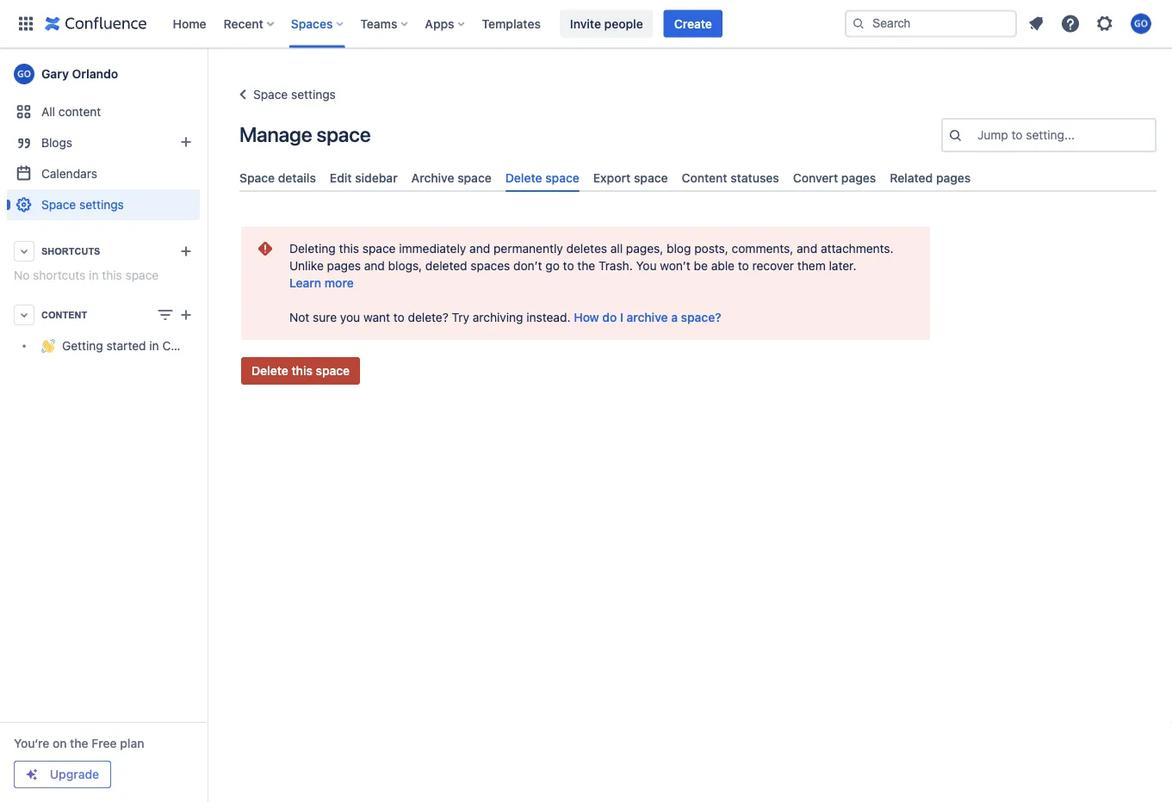Task type: vqa. For each thing, say whether or not it's contained in the screenshot.
calendars LINK
yes



Task type: locate. For each thing, give the bounding box(es) containing it.
calendars
[[41, 167, 97, 181]]

the down deletes
[[577, 259, 595, 273]]

2 horizontal spatial this
[[339, 242, 359, 256]]

convert pages link
[[786, 164, 883, 192]]

space right archive
[[457, 171, 492, 185]]

space inside 'link'
[[239, 171, 275, 185]]

deleting this space immediately and permanently deletes all pages, blog posts, comments, and attachments. unlike pages and blogs, deleted spaces don't go to the trash. you won't be able to recover them later. learn more
[[289, 242, 894, 290]]

1 horizontal spatial space settings link
[[233, 84, 336, 105]]

space left export
[[545, 171, 579, 185]]

space inside delete space link
[[545, 171, 579, 185]]

blogs,
[[388, 259, 422, 273]]

space inside space element
[[125, 268, 159, 282]]

content up getting
[[41, 310, 87, 320]]

space element
[[0, 48, 226, 803]]

delete this space button
[[241, 358, 360, 385]]

1 vertical spatial space
[[239, 171, 275, 185]]

1 horizontal spatial the
[[577, 259, 595, 273]]

1 vertical spatial the
[[70, 737, 88, 751]]

more
[[325, 276, 354, 290]]

comments,
[[732, 242, 793, 256]]

2 horizontal spatial pages
[[936, 171, 971, 185]]

0 horizontal spatial the
[[70, 737, 88, 751]]

2 horizontal spatial and
[[797, 242, 817, 256]]

to right able
[[738, 259, 749, 273]]

1 vertical spatial content
[[41, 310, 87, 320]]

in down "shortcuts" dropdown button
[[89, 268, 99, 282]]

export
[[593, 171, 631, 185]]

home link
[[168, 10, 211, 37]]

content inside dropdown button
[[41, 310, 87, 320]]

0 horizontal spatial in
[[89, 268, 99, 282]]

1 horizontal spatial this
[[292, 364, 313, 378]]

related pages
[[890, 171, 971, 185]]

0 horizontal spatial delete
[[251, 364, 288, 378]]

delete this space
[[251, 364, 350, 378]]

all content link
[[7, 96, 200, 127]]

shortcuts
[[33, 268, 86, 282]]

space right export
[[634, 171, 668, 185]]

convert
[[793, 171, 838, 185]]

a
[[671, 311, 678, 325]]

tab list containing space details
[[233, 164, 1163, 192]]

blogs link
[[7, 127, 200, 158]]

notification icon image
[[1026, 13, 1046, 34]]

global element
[[10, 0, 841, 48]]

later.
[[829, 259, 856, 273]]

content statuses link
[[675, 164, 786, 192]]

in
[[89, 268, 99, 282], [149, 339, 159, 353]]

space down calendars
[[41, 198, 76, 212]]

this inside button
[[292, 364, 313, 378]]

appswitcher icon image
[[16, 13, 36, 34]]

1 horizontal spatial delete
[[505, 171, 542, 185]]

settings
[[291, 87, 336, 102], [79, 198, 124, 212]]

related
[[890, 171, 933, 185]]

this for deleting
[[339, 242, 359, 256]]

2 vertical spatial this
[[292, 364, 313, 378]]

related pages link
[[883, 164, 978, 192]]

this down not
[[292, 364, 313, 378]]

1 horizontal spatial space settings
[[253, 87, 336, 102]]

space settings up manage space
[[253, 87, 336, 102]]

learn
[[289, 276, 321, 290]]

calendars link
[[7, 158, 200, 189]]

settings up manage space
[[291, 87, 336, 102]]

pages right convert
[[841, 171, 876, 185]]

1 vertical spatial this
[[102, 268, 122, 282]]

space inside delete this space button
[[316, 364, 350, 378]]

space settings link up manage at the top of the page
[[233, 84, 336, 105]]

content inside tab list
[[682, 171, 727, 185]]

sidebar
[[355, 171, 398, 185]]

space settings inside space element
[[41, 198, 124, 212]]

and left blogs,
[[364, 259, 385, 273]]

space settings
[[253, 87, 336, 102], [41, 198, 124, 212]]

content statuses
[[682, 171, 779, 185]]

blogs
[[41, 136, 72, 150]]

the inside deleting this space immediately and permanently deletes all pages, blog posts, comments, and attachments. unlike pages and blogs, deleted spaces don't go to the trash. you won't be able to recover them later. learn more
[[577, 259, 595, 273]]

0 vertical spatial content
[[682, 171, 727, 185]]

1 vertical spatial settings
[[79, 198, 124, 212]]

all content
[[41, 105, 101, 119]]

deleted
[[425, 259, 467, 273]]

space left details at the left of page
[[239, 171, 275, 185]]

1 vertical spatial delete
[[251, 364, 288, 378]]

blog
[[667, 242, 691, 256]]

space down sure
[[316, 364, 350, 378]]

0 horizontal spatial space settings link
[[7, 189, 200, 220]]

this inside deleting this space immediately and permanently deletes all pages, blog posts, comments, and attachments. unlike pages and blogs, deleted spaces don't go to the trash. you won't be able to recover them later. learn more
[[339, 242, 359, 256]]

space details link
[[233, 164, 323, 192]]

sure
[[313, 311, 337, 325]]

Search settings text field
[[977, 127, 981, 144]]

posts,
[[694, 242, 728, 256]]

0 vertical spatial in
[[89, 268, 99, 282]]

1 horizontal spatial pages
[[841, 171, 876, 185]]

0 vertical spatial delete
[[505, 171, 542, 185]]

able
[[711, 259, 735, 273]]

instead.
[[526, 311, 571, 325]]

this down "shortcuts" dropdown button
[[102, 268, 122, 282]]

and up them
[[797, 242, 817, 256]]

pages up more
[[327, 259, 361, 273]]

this up more
[[339, 242, 359, 256]]

0 horizontal spatial space settings
[[41, 198, 124, 212]]

to right go
[[563, 259, 574, 273]]

export space link
[[586, 164, 675, 192]]

1 horizontal spatial content
[[682, 171, 727, 185]]

pages right related
[[936, 171, 971, 185]]

banner containing home
[[0, 0, 1172, 48]]

0 vertical spatial the
[[577, 259, 595, 273]]

content left statuses
[[682, 171, 727, 185]]

i
[[620, 311, 623, 325]]

delete
[[505, 171, 542, 185], [251, 364, 288, 378]]

on
[[53, 737, 67, 751]]

you
[[340, 311, 360, 325]]

1 horizontal spatial settings
[[291, 87, 336, 102]]

them
[[797, 259, 826, 273]]

teams
[[360, 16, 397, 31]]

premium image
[[25, 768, 39, 782]]

space
[[316, 122, 371, 146], [457, 171, 492, 185], [545, 171, 579, 185], [634, 171, 668, 185], [362, 242, 396, 256], [125, 268, 159, 282], [316, 364, 350, 378]]

in right started
[[149, 339, 159, 353]]

delete for delete this space
[[251, 364, 288, 378]]

content
[[682, 171, 727, 185], [41, 310, 87, 320]]

1 vertical spatial space settings link
[[7, 189, 200, 220]]

setting...
[[1026, 128, 1075, 142]]

want
[[363, 311, 390, 325]]

space up edit
[[316, 122, 371, 146]]

free
[[92, 737, 117, 751]]

confluence image
[[45, 13, 147, 34], [45, 13, 147, 34]]

getting started in confluence
[[62, 339, 226, 353]]

try
[[452, 311, 469, 325]]

0 vertical spatial space settings link
[[233, 84, 336, 105]]

0 vertical spatial settings
[[291, 87, 336, 102]]

tab list
[[233, 164, 1163, 192]]

and up spaces
[[469, 242, 490, 256]]

statuses
[[731, 171, 779, 185]]

1 horizontal spatial in
[[149, 339, 159, 353]]

0 horizontal spatial pages
[[327, 259, 361, 273]]

0 vertical spatial this
[[339, 242, 359, 256]]

unlike
[[289, 259, 324, 273]]

recent button
[[218, 10, 281, 37]]

delete for delete space
[[505, 171, 542, 185]]

settings down calendars link
[[79, 198, 124, 212]]

permanently
[[493, 242, 563, 256]]

1 vertical spatial in
[[149, 339, 159, 353]]

jump to setting...
[[977, 128, 1075, 142]]

0 horizontal spatial this
[[102, 268, 122, 282]]

space up blogs,
[[362, 242, 396, 256]]

gary
[[41, 67, 69, 81]]

delete space
[[505, 171, 579, 185]]

space settings link down calendars
[[7, 189, 200, 220]]

learn more button
[[289, 275, 354, 292]]

space
[[253, 87, 288, 102], [239, 171, 275, 185], [41, 198, 76, 212]]

space settings down calendars
[[41, 198, 124, 212]]

1 vertical spatial space settings
[[41, 198, 124, 212]]

the
[[577, 259, 595, 273], [70, 737, 88, 751]]

0 vertical spatial space settings
[[253, 87, 336, 102]]

delete inside button
[[251, 364, 288, 378]]

banner
[[0, 0, 1172, 48]]

space up manage at the top of the page
[[253, 87, 288, 102]]

this for delete
[[292, 364, 313, 378]]

started
[[106, 339, 146, 353]]

teams button
[[355, 10, 415, 37]]

content button
[[7, 300, 200, 331]]

and
[[469, 242, 490, 256], [797, 242, 817, 256], [364, 259, 385, 273]]

to right want at top left
[[393, 311, 405, 325]]

manage
[[239, 122, 312, 146]]

space down "shortcuts" dropdown button
[[125, 268, 159, 282]]

the right on
[[70, 737, 88, 751]]

0 horizontal spatial content
[[41, 310, 87, 320]]

0 horizontal spatial settings
[[79, 198, 124, 212]]



Task type: describe. For each thing, give the bounding box(es) containing it.
in for shortcuts
[[89, 268, 99, 282]]

home
[[173, 16, 206, 31]]

settings inside space element
[[79, 198, 124, 212]]

orlando
[[72, 67, 118, 81]]

export space
[[593, 171, 668, 185]]

create
[[674, 16, 712, 31]]

change view image
[[155, 305, 176, 326]]

not sure you want to delete? try archiving instead. how do i archive a space?
[[289, 311, 721, 325]]

space?
[[681, 311, 721, 325]]

how
[[574, 311, 599, 325]]

invite people button
[[560, 10, 653, 37]]

delete space link
[[498, 164, 586, 192]]

1 horizontal spatial and
[[469, 242, 490, 256]]

recent
[[224, 16, 263, 31]]

you're
[[14, 737, 49, 751]]

content for content statuses
[[682, 171, 727, 185]]

delete?
[[408, 311, 448, 325]]

collapse sidebar image
[[188, 57, 226, 91]]

settings icon image
[[1095, 13, 1115, 34]]

how do i archive a space? button
[[574, 309, 721, 327]]

templates link
[[477, 10, 546, 37]]

manage space
[[239, 122, 371, 146]]

details
[[278, 171, 316, 185]]

space inside archive space link
[[457, 171, 492, 185]]

upgrade
[[50, 768, 99, 782]]

pages,
[[626, 242, 663, 256]]

archive
[[411, 171, 454, 185]]

the inside space element
[[70, 737, 88, 751]]

to right jump
[[1012, 128, 1023, 142]]

archiving
[[473, 311, 523, 325]]

won't
[[660, 259, 691, 273]]

you're on the free plan
[[14, 737, 144, 751]]

content
[[58, 105, 101, 119]]

no
[[14, 268, 30, 282]]

add shortcut image
[[176, 241, 196, 262]]

spaces button
[[286, 10, 350, 37]]

space inside deleting this space immediately and permanently deletes all pages, blog posts, comments, and attachments. unlike pages and blogs, deleted spaces don't go to the trash. you won't be able to recover them later. learn more
[[362, 242, 396, 256]]

content for content
[[41, 310, 87, 320]]

confluence
[[162, 339, 226, 353]]

your profile and preferences image
[[1131, 13, 1151, 34]]

invite
[[570, 16, 601, 31]]

in for started
[[149, 339, 159, 353]]

gary orlando
[[41, 67, 118, 81]]

jump
[[977, 128, 1008, 142]]

space details
[[239, 171, 316, 185]]

don't
[[513, 259, 542, 273]]

all
[[41, 105, 55, 119]]

be
[[694, 259, 708, 273]]

getting
[[62, 339, 103, 353]]

create a blog image
[[176, 132, 196, 152]]

not
[[289, 311, 309, 325]]

you
[[636, 259, 657, 273]]

no shortcuts in this space
[[14, 268, 159, 282]]

2 vertical spatial space
[[41, 198, 76, 212]]

do
[[602, 311, 617, 325]]

edit
[[330, 171, 352, 185]]

upgrade button
[[15, 762, 110, 788]]

getting started in confluence link
[[7, 331, 226, 362]]

templates
[[482, 16, 541, 31]]

edit sidebar
[[330, 171, 398, 185]]

deletes
[[566, 242, 607, 256]]

invite people
[[570, 16, 643, 31]]

create a page image
[[176, 305, 196, 326]]

0 vertical spatial space
[[253, 87, 288, 102]]

immediately
[[399, 242, 466, 256]]

all
[[610, 242, 623, 256]]

shortcuts button
[[7, 236, 200, 267]]

pages inside deleting this space immediately and permanently deletes all pages, blog posts, comments, and attachments. unlike pages and blogs, deleted spaces don't go to the trash. you won't be able to recover them later. learn more
[[327, 259, 361, 273]]

this inside space element
[[102, 268, 122, 282]]

create link
[[664, 10, 722, 37]]

deleting
[[289, 242, 336, 256]]

people
[[604, 16, 643, 31]]

archive space
[[411, 171, 492, 185]]

Search field
[[845, 10, 1017, 37]]

plan
[[120, 737, 144, 751]]

gary orlando link
[[7, 57, 200, 91]]

edit sidebar link
[[323, 164, 404, 192]]

0 horizontal spatial and
[[364, 259, 385, 273]]

pages for convert pages
[[841, 171, 876, 185]]

pages for related pages
[[936, 171, 971, 185]]

archive
[[627, 311, 668, 325]]

help icon image
[[1060, 13, 1081, 34]]

search image
[[852, 17, 865, 31]]

go
[[545, 259, 560, 273]]

space inside export space link
[[634, 171, 668, 185]]

apps
[[425, 16, 454, 31]]

attachments.
[[821, 242, 894, 256]]



